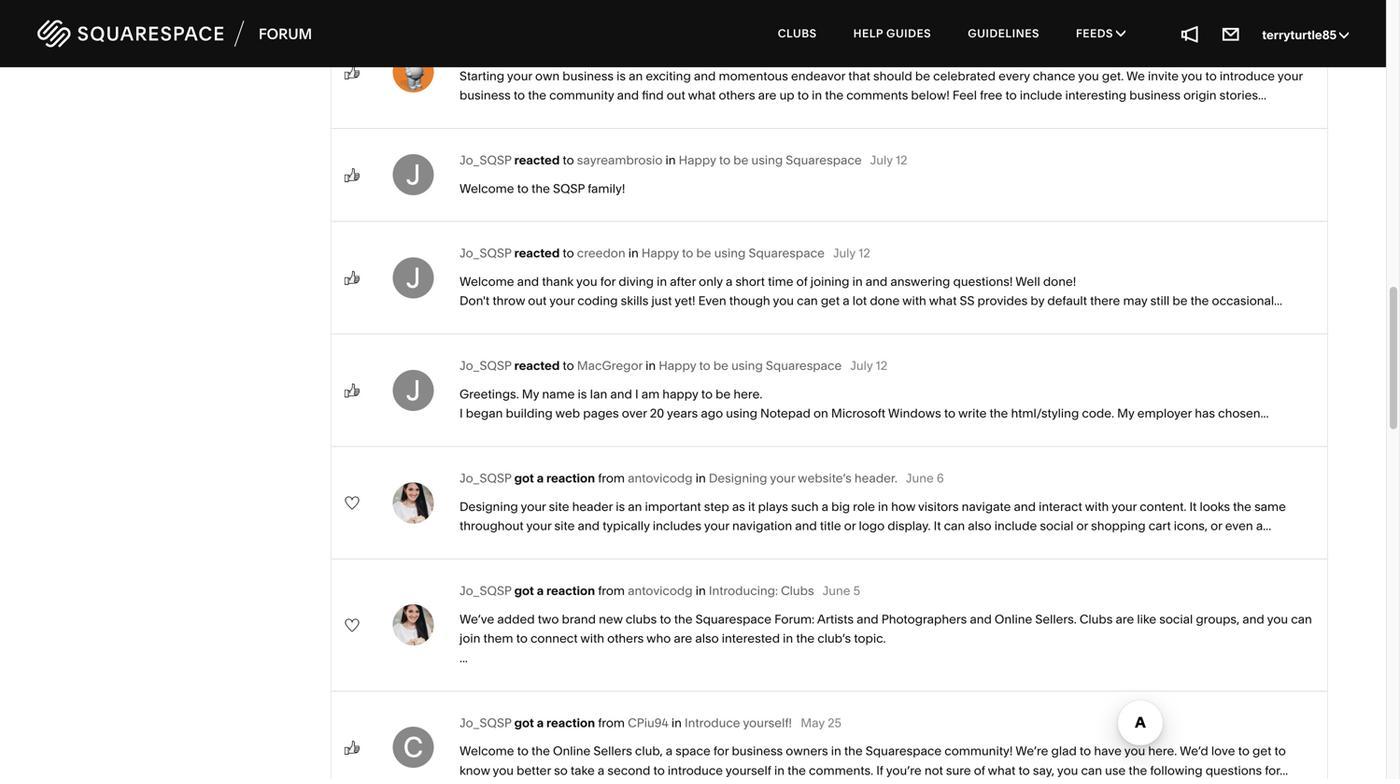 Task type: vqa. For each thing, say whether or not it's contained in the screenshot.
6th replies from the bottom
no



Task type: describe. For each thing, give the bounding box(es) containing it.
and up done
[[866, 274, 888, 289]]

get inside welcome and thank you for diving in after only a short time of joining in and answering questions! well done! don't throw out your coding skills just yet! even though you can get a lot done with what ss provides by default there may still be the occasional...
[[821, 294, 840, 309]]

you up the interesting
[[1079, 68, 1100, 83]]

the down owners
[[788, 763, 806, 778]]

out inside starting your own business is an exciting and momentous endeavor that should be celebrated every chance you get. we invite you to introduce your business to the community and find out what others are up to in the comments below! feel free to include interesting business origin stories...
[[667, 88, 686, 103]]

introduce yourself! link
[[685, 716, 792, 730]]

creedon link
[[577, 246, 626, 261]]

antovicodg image for designing your site header is an important step as it plays such a big role in how visitors navigate and interact with your content. it looks the same throughout your site and typically includes your navigation and title or logo display. it can also include social or shopping cart icons, or even a...
[[393, 482, 434, 523]]

got for jo_sqsp got a reaction from antovicodg in introducing: clubs june 5
[[514, 584, 534, 598]]

help
[[854, 27, 884, 40]]

interact
[[1039, 499, 1083, 514]]

and left interact
[[1014, 499, 1036, 514]]

typically
[[603, 519, 650, 534]]

ss
[[960, 294, 975, 309]]

you inside we've added two brand new clubs to the squarespace forum: artists and photographers and online sellers. clubs are like social groups, and you can join them to connect with others who are also interested in the club's topic. ...
[[1268, 612, 1289, 627]]

july for jo_sqsp reacted to creedon in happy to be using squarespace july 12
[[833, 246, 856, 261]]

default
[[1048, 294, 1088, 309]]

you're
[[886, 763, 922, 778]]

starting
[[460, 68, 505, 83]]

content.
[[1140, 499, 1187, 514]]

using for macgregor
[[732, 358, 763, 373]]

others inside we've added two brand new clubs to the squarespace forum: artists and photographers and online sellers. clubs are like social groups, and you can join them to connect with others who are also interested in the club's topic. ...
[[608, 631, 644, 646]]

we'd
[[1180, 744, 1209, 759]]

jo_sqsp link for jo_sqsp got a reaction from cpiu94 in introduce yourself! may 25
[[460, 716, 512, 730]]

skills
[[621, 294, 649, 309]]

...
[[460, 651, 468, 666]]

how
[[892, 499, 916, 514]]

as
[[732, 499, 746, 514]]

love image
[[343, 494, 362, 513]]

you right have
[[1125, 744, 1146, 759]]

reacted for creedon
[[514, 246, 560, 261]]

html/styling
[[1011, 406, 1079, 421]]

business up community
[[563, 68, 614, 83]]

from for sellers
[[598, 716, 625, 730]]

the left sqsp
[[532, 181, 550, 196]]

you up origin on the top right of page
[[1182, 68, 1203, 83]]

a right club,
[[666, 744, 673, 759]]

in up lot
[[853, 274, 863, 289]]

two
[[538, 612, 559, 627]]

your down step
[[704, 519, 730, 534]]

introduce your business! july 16
[[748, 40, 935, 55]]

jo_sqsp reacted to macgregor in happy to be using squarespace july 12
[[460, 358, 888, 373]]

for inside welcome and thank you for diving in after only a short time of joining in and answering questions! well done! don't throw out your coding skills just yet! even though you can get a lot done with what ss provides by default there may still be the occasional...
[[600, 274, 616, 289]]

important
[[645, 499, 701, 514]]

comments.
[[809, 763, 874, 778]]

may
[[1124, 294, 1148, 309]]

sayreambrosio
[[577, 153, 663, 168]]

of inside welcome to the online sellers club, a space for business owners in the squarespace community! we're glad to have you here. we'd love to get to know you better so take a second to introduce yourself in the comments. if you're not sure of what to say, you can use the following questions for...
[[974, 763, 986, 778]]

every
[[999, 68, 1030, 83]]

1 vertical spatial clubs
[[781, 584, 814, 598]]

like image for welcome to the sqsp family!
[[343, 166, 362, 185]]

clubs link
[[761, 9, 834, 58]]

cpiu94 link
[[628, 716, 669, 730]]

clubs inside we've added two brand new clubs to the squarespace forum: artists and photographers and online sellers. clubs are like social groups, and you can join them to connect with others who are also interested in the club's topic. ...
[[1080, 612, 1113, 627]]

in up just on the top of the page
[[657, 274, 667, 289]]

your up throughout
[[521, 499, 546, 514]]

an for exciting
[[629, 68, 643, 83]]

write
[[959, 406, 987, 421]]

and right groups,
[[1243, 612, 1265, 627]]

12 for jo_sqsp reacted to creedon in happy to be using squarespace july 12
[[859, 246, 871, 261]]

for inside welcome to the online sellers club, a space for business owners in the squarespace community! we're glad to have you here. we'd love to get to know you better so take a second to introduce yourself in the comments. if you're not sure of what to say, you can use the following questions for...
[[714, 744, 729, 759]]

up
[[780, 88, 795, 103]]

caret down image for feeds
[[1117, 28, 1126, 39]]

and down such
[[795, 519, 817, 534]]

using for sayreambrosio
[[752, 153, 783, 168]]

antovicodg link for introducing: clubs
[[628, 584, 693, 598]]

got for jo_sqsp got a reaction from cpiu94 in introduce yourself! may 25
[[514, 716, 534, 730]]

social inside we've added two brand new clubs to the squarespace forum: artists and photographers and online sellers. clubs are like social groups, and you can join them to connect with others who are also interested in the club's topic. ...
[[1160, 612, 1193, 627]]

happy for macgregor
[[659, 358, 696, 373]]

in right sayreambrosio
[[666, 153, 676, 168]]

you down the time
[[773, 294, 794, 309]]

in inside designing your site header is an important step as it plays such a big role in how visitors navigate and interact with your content. it looks the same throughout your site and typically includes your navigation and title or logo display. it can also include social or shopping cart icons, or even a...
[[878, 499, 889, 514]]

0 vertical spatial it
[[1190, 499, 1197, 514]]

squarespace for jo_sqsp reacted to sayreambrosio in happy to be using squarespace july 12
[[786, 153, 862, 168]]

in up comments.
[[831, 744, 842, 759]]

artists
[[817, 612, 854, 627]]

0 vertical spatial i
[[635, 387, 639, 402]]

navigation
[[733, 519, 792, 534]]

a...
[[1257, 519, 1272, 534]]

terryturtle85
[[1263, 28, 1340, 43]]

1 vertical spatial are
[[1116, 612, 1135, 627]]

designing your site header is an important step as it plays such a big role in how visitors navigate and interact with your content. it looks the same throughout your site and typically includes your navigation and title or logo display. it can also include social or shopping cart icons, or even a...
[[460, 499, 1287, 534]]

squarespace inside we've added two brand new clubs to the squarespace forum: artists and photographers and online sellers. clubs are like social groups, and you can join them to connect with others who are also interested in the club's topic. ...
[[696, 612, 772, 627]]

a left lot
[[843, 294, 850, 309]]

0 horizontal spatial introduce
[[685, 716, 741, 730]]

not
[[925, 763, 944, 778]]

your down terryturtle85
[[1278, 68, 1303, 83]]

and left find
[[617, 88, 639, 103]]

find
[[642, 88, 664, 103]]

your up shopping
[[1112, 499, 1137, 514]]

others inside starting your own business is an exciting and momentous endeavor that should be celebrated every chance you get. we invite you to introduce your business to the community and find out what others are up to in the comments below! feel free to include interesting business origin stories...
[[719, 88, 756, 103]]

12 for jo_sqsp reacted to sayreambrosio in happy to be using squarespace july 12
[[896, 153, 908, 168]]

guides
[[887, 27, 932, 40]]

jo_sqsp for jo_sqsp reacted to sayreambrosio in happy to be using squarespace july 12
[[460, 153, 512, 168]]

own
[[535, 68, 560, 83]]

like image for welcome
[[343, 269, 362, 287]]

0 horizontal spatial are
[[674, 631, 693, 646]]

3 or from the left
[[1211, 519, 1223, 534]]

can inside we've added two brand new clubs to the squarespace forum: artists and photographers and online sellers. clubs are like social groups, and you can join them to connect with others who are also interested in the club's topic. ...
[[1292, 612, 1313, 627]]

time
[[768, 274, 794, 289]]

and right exciting
[[694, 68, 716, 83]]

0 vertical spatial site
[[549, 499, 570, 514]]

here. inside greetings. my name is ian and i am happy to be here. i began building web pages over 20 years ago using notepad on microsoft windows to write the html/styling code. my employer has chosen...
[[734, 387, 763, 402]]

designing inside designing your site header is an important step as it plays such a big role in how visitors navigate and interact with your content. it looks the same throughout your site and typically includes your navigation and title or logo display. it can also include social or shopping cart icons, or even a...
[[460, 499, 518, 514]]

1 horizontal spatial my
[[1118, 406, 1135, 421]]

got for jo_sqsp got a reaction from antovicodg in designing your website's header. june 6
[[514, 471, 534, 486]]

get inside welcome to the online sellers club, a space for business owners in the squarespace community! we're glad to have you here. we'd love to get to know you better so take a second to introduce yourself in the comments. if you're not sure of what to say, you can use the following questions for...
[[1253, 744, 1272, 759]]

owners
[[786, 744, 828, 759]]

an for important
[[628, 499, 642, 514]]

celebrated
[[934, 68, 996, 83]]

don't
[[460, 294, 490, 309]]

can inside welcome to the online sellers club, a space for business owners in the squarespace community! we're glad to have you here. we'd love to get to know you better so take a second to introduce yourself in the comments. if you're not sure of what to say, you can use the following questions for...
[[1082, 763, 1103, 778]]

sellers
[[594, 744, 632, 759]]

notifications image
[[1180, 23, 1201, 44]]

antovicodg image for we've added two brand new clubs to the squarespace forum: artists and photographers and online sellers. clubs are like social groups, and you can join them to connect with others who are also interested in the club's topic.
[[393, 605, 434, 646]]

happy for sayreambrosio
[[679, 153, 716, 168]]

logo
[[859, 519, 885, 534]]

jo_sqsp reacted to creedon in happy to be using squarespace july 12
[[460, 246, 871, 261]]

notepad
[[761, 406, 811, 421]]

happy to be using squarespace link for time
[[642, 246, 825, 261]]

a up better
[[537, 716, 544, 730]]

jo_sqsp for jo_sqsp got a reaction from antovicodg in introducing: clubs june 5
[[460, 584, 512, 598]]

invite
[[1148, 68, 1179, 83]]

what inside welcome to the online sellers club, a space for business owners in the squarespace community! we're glad to have you here. we'd love to get to know you better so take a second to introduce yourself in the comments. if you're not sure of what to say, you can use the following questions for...
[[988, 763, 1016, 778]]

messages image
[[1221, 23, 1242, 44]]

who
[[647, 631, 671, 646]]

throughout
[[460, 519, 524, 534]]

and up topic.
[[857, 612, 879, 627]]

jo_sqsp image
[[393, 370, 434, 411]]

glad
[[1052, 744, 1077, 759]]

though
[[730, 294, 771, 309]]

with inside designing your site header is an important step as it plays such a big role in how visitors navigate and interact with your content. it looks the same throughout your site and typically includes your navigation and title or logo display. it can also include social or shopping cart icons, or even a...
[[1085, 499, 1109, 514]]

business inside welcome to the online sellers club, a space for business owners in the squarespace community! we're glad to have you here. we'd love to get to know you better so take a second to introduce yourself in the comments. if you're not sure of what to say, you can use the following questions for...
[[732, 744, 783, 759]]

greetings.
[[460, 387, 519, 402]]

we've
[[460, 612, 495, 627]]

from for is
[[598, 471, 625, 486]]

over
[[622, 406, 647, 421]]

reacted for macgregor
[[514, 358, 560, 373]]

such
[[791, 499, 819, 514]]

and up the throw on the top of page
[[517, 274, 539, 289]]

1 vertical spatial it
[[934, 519, 941, 534]]

macgregor link
[[577, 358, 643, 373]]

antovicodg for designing
[[628, 471, 693, 486]]

the up comments.
[[845, 744, 863, 759]]

comments
[[847, 88, 909, 103]]

a up two
[[537, 584, 544, 598]]

use
[[1106, 763, 1126, 778]]

same
[[1255, 499, 1287, 514]]

you right 'know'
[[493, 763, 514, 778]]

jo_sqsp link for jo_sqsp got a reaction from antovicodg in introducing: clubs june 5
[[460, 584, 512, 598]]

years
[[667, 406, 698, 421]]

jo_sqsp got a reaction from cpiu94 in introduce yourself! may 25
[[460, 716, 842, 730]]

designing your website's header. link
[[709, 471, 898, 486]]

squarespace for jo_sqsp reacted to macgregor in happy to be using squarespace july 12
[[766, 358, 842, 373]]

jo_sqsp link for jo_sqsp reacted to creedon in happy to be using squarespace july 12
[[460, 246, 512, 261]]

even
[[699, 294, 727, 309]]

5
[[854, 584, 861, 598]]

a down building
[[537, 471, 544, 486]]

sayreambrosio link
[[577, 153, 663, 168]]

the down forum:
[[796, 631, 815, 646]]

ago
[[701, 406, 723, 421]]

jo_sqsp got a reaction from antovicodg in introducing: clubs june 5
[[460, 584, 861, 598]]

also inside designing your site header is an important step as it plays such a big role in how visitors navigate and interact with your content. it looks the same throughout your site and typically includes your navigation and title or logo display. it can also include social or shopping cart icons, or even a...
[[968, 519, 992, 534]]

am
[[642, 387, 660, 402]]

in left the introducing: at the bottom right of the page
[[696, 584, 706, 598]]

stories...
[[1220, 88, 1267, 103]]

if
[[877, 763, 884, 778]]

a right only
[[726, 274, 733, 289]]

also inside we've added two brand new clubs to the squarespace forum: artists and photographers and online sellers. clubs are like social groups, and you can join them to connect with others who are also interested in the club's topic. ...
[[695, 631, 719, 646]]

joining
[[811, 274, 850, 289]]

in right yourself
[[775, 763, 785, 778]]

say,
[[1033, 763, 1055, 778]]

business down 'invite' on the right top of the page
[[1130, 88, 1181, 103]]

visitors
[[918, 499, 959, 514]]

get.
[[1102, 68, 1124, 83]]

12 for jo_sqsp reacted to macgregor in happy to be using squarespace july 12
[[876, 358, 888, 373]]

introducing:
[[709, 584, 778, 598]]

in up am
[[646, 358, 656, 373]]

the inside designing your site header is an important step as it plays such a big role in how visitors navigate and interact with your content. it looks the same throughout your site and typically includes your navigation and title or logo display. it can also include social or shopping cart icons, or even a...
[[1233, 499, 1252, 514]]

have
[[1094, 744, 1122, 759]]

display.
[[888, 519, 931, 534]]

website's
[[798, 471, 852, 486]]

your up endeavor
[[806, 40, 831, 55]]

jo_sqsp for jo_sqsp got a reaction from cpiu94 in introduce yourself! may 25
[[460, 716, 512, 730]]

reacted for sayreambrosio
[[514, 153, 560, 168]]

role
[[853, 499, 875, 514]]

guidelines
[[968, 27, 1040, 40]]

the right "use" in the bottom of the page
[[1129, 763, 1148, 778]]

social inside designing your site header is an important step as it plays such a big role in how visitors navigate and interact with your content. it looks the same throughout your site and typically includes your navigation and title or logo display. it can also include social or shopping cart icons, or even a...
[[1040, 519, 1074, 534]]



Task type: locate. For each thing, give the bounding box(es) containing it.
1 horizontal spatial online
[[995, 612, 1033, 627]]

2 antovicodg from the top
[[628, 584, 693, 598]]

provides
[[978, 294, 1028, 309]]

here. up following
[[1149, 744, 1178, 759]]

space
[[676, 744, 711, 759]]

clubs
[[626, 612, 657, 627]]

3 reaction from the top
[[547, 716, 595, 730]]

0 vertical spatial also
[[968, 519, 992, 534]]

like image for starting your own business is an exciting and momentous endeavor that should be celebrated every chance you get. we invite you to introduce your business to the community and find out what others are up to in the comments below! feel free to include interesting business origin stories...
[[343, 63, 362, 82]]

0 vertical spatial from
[[598, 471, 625, 486]]

you up coding
[[577, 274, 598, 289]]

well
[[1016, 274, 1041, 289]]

for up coding
[[600, 274, 616, 289]]

jo_sqsp for jo_sqsp reacted to macgregor in happy to be using squarespace july 12
[[460, 358, 512, 373]]

with inside welcome and thank you for diving in after only a short time of joining in and answering questions! well done! don't throw out your coding skills just yet! even though you can get a lot done with what ss provides by default there may still be the occasional...
[[903, 294, 927, 309]]

1 vertical spatial of
[[974, 763, 986, 778]]

antovicodg link up "clubs" in the bottom left of the page
[[628, 584, 693, 598]]

jo_sqsp link for jo_sqsp reacted to macgregor in happy to be using squarespace july 12
[[460, 358, 512, 373]]

can
[[797, 294, 818, 309], [944, 519, 965, 534], [1292, 612, 1313, 627], [1082, 763, 1103, 778]]

using
[[752, 153, 783, 168], [715, 246, 746, 261], [732, 358, 763, 373], [726, 406, 758, 421]]

1 antovicodg link from the top
[[628, 471, 693, 486]]

caret down image inside terryturtle85 link
[[1340, 28, 1349, 41]]

after
[[670, 274, 696, 289]]

june left 5
[[823, 584, 851, 598]]

and inside greetings. my name is ian and i am happy to be here. i began building web pages over 20 years ago using notepad on microsoft windows to write the html/styling code. my employer has chosen...
[[610, 387, 632, 402]]

my up building
[[522, 387, 539, 402]]

jo_sqsp image
[[393, 154, 434, 195], [393, 257, 434, 298]]

can inside welcome and thank you for diving in after only a short time of joining in and answering questions! well done! don't throw out your coding skills just yet! even though you can get a lot done with what ss provides by default there may still be the occasional...
[[797, 294, 818, 309]]

business down starting
[[460, 88, 511, 103]]

1 horizontal spatial i
[[635, 387, 639, 402]]

the down the jo_sqsp got a reaction from antovicodg in introducing: clubs june 5
[[674, 612, 693, 627]]

happy to be using squarespace link up the short
[[642, 246, 825, 261]]

jo_sqsp up throughout
[[460, 471, 512, 486]]

2 like image from the top
[[343, 381, 362, 400]]

of inside welcome and thank you for diving in after only a short time of joining in and answering questions! well done! don't throw out your coding skills just yet! even though you can get a lot done with what ss provides by default there may still be the occasional...
[[797, 274, 808, 289]]

introduce inside starting your own business is an exciting and momentous endeavor that should be celebrated every chance you get. we invite you to introduce your business to the community and find out what others are up to in the comments below! feel free to include interesting business origin stories...
[[1220, 68, 1276, 83]]

online inside welcome to the online sellers club, a space for business owners in the squarespace community! we're glad to have you here. we'd love to get to know you better so take a second to introduce yourself in the comments. if you're not sure of what to say, you can use the following questions for...
[[553, 744, 591, 759]]

jo_sqsp up welcome to the sqsp family!
[[460, 153, 512, 168]]

1 vertical spatial antovicodg image
[[393, 605, 434, 646]]

0 vertical spatial are
[[758, 88, 777, 103]]

antovicodg image
[[393, 482, 434, 523], [393, 605, 434, 646]]

love
[[1212, 744, 1236, 759]]

be inside starting your own business is an exciting and momentous endeavor that should be celebrated every chance you get. we invite you to introduce your business to the community and find out what others are up to in the comments below! feel free to include interesting business origin stories...
[[916, 68, 931, 83]]

1 like image from the top
[[343, 63, 362, 82]]

1 vertical spatial get
[[1253, 744, 1272, 759]]

welcome
[[460, 181, 514, 196], [460, 274, 514, 289], [460, 744, 514, 759]]

0 horizontal spatial designing
[[460, 499, 518, 514]]

be inside greetings. my name is ian and i am happy to be here. i began building web pages over 20 years ago using notepad on microsoft windows to write the html/styling code. my employer has chosen...
[[716, 387, 731, 402]]

jo_sqsp for jo_sqsp got a reaction from antovicodg in designing your website's header. june 6
[[460, 471, 512, 486]]

antovicodg link up important
[[628, 471, 693, 486]]

can right groups,
[[1292, 612, 1313, 627]]

0 vertical spatial jo_sqsp image
[[393, 154, 434, 195]]

we're
[[1016, 744, 1049, 759]]

1 vertical spatial out
[[528, 294, 547, 309]]

caret down image inside the feeds 'link'
[[1117, 28, 1126, 39]]

diving
[[619, 274, 654, 289]]

0 vertical spatial happy to be using squarespace link
[[679, 153, 862, 168]]

0 horizontal spatial i
[[460, 406, 463, 421]]

is for header
[[616, 499, 625, 514]]

0 horizontal spatial it
[[934, 519, 941, 534]]

is inside starting your own business is an exciting and momentous endeavor that should be celebrated every chance you get. we invite you to introduce your business to the community and find out what others are up to in the comments below! feel free to include interesting business origin stories...
[[617, 68, 626, 83]]

happy for creedon
[[642, 246, 679, 261]]

site
[[549, 499, 570, 514], [555, 519, 575, 534]]

squarespace down the up
[[786, 153, 862, 168]]

welcome inside welcome and thank you for diving in after only a short time of joining in and answering questions! well done! don't throw out your coding skills just yet! even though you can get a lot done with what ss provides by default there may still be the occasional...
[[460, 274, 514, 289]]

16
[[922, 40, 935, 55]]

is inside greetings. my name is ian and i am happy to be here. i began building web pages over 20 years ago using notepad on microsoft windows to write the html/styling code. my employer has chosen...
[[578, 387, 587, 402]]

using down the up
[[752, 153, 783, 168]]

you down glad
[[1058, 763, 1079, 778]]

what down exciting
[[688, 88, 716, 103]]

1 vertical spatial also
[[695, 631, 719, 646]]

20
[[650, 406, 665, 421]]

and right photographers
[[970, 612, 992, 627]]

12 up welcome and thank you for diving in after only a short time of joining in and answering questions! well done! don't throw out your coding skills just yet! even though you can get a lot done with what ss provides by default there may still be the occasional... in the top of the page
[[859, 246, 871, 261]]

2 horizontal spatial or
[[1211, 519, 1223, 534]]

1 horizontal spatial it
[[1190, 499, 1197, 514]]

0 vertical spatial like image
[[343, 63, 362, 82]]

in up the diving
[[629, 246, 639, 261]]

is for business
[[617, 68, 626, 83]]

microsoft
[[832, 406, 886, 421]]

1 horizontal spatial caret down image
[[1340, 28, 1349, 41]]

using inside greetings. my name is ian and i am happy to be here. i began building web pages over 20 years ago using notepad on microsoft windows to write the html/styling code. my employer has chosen...
[[726, 406, 758, 421]]

answering
[[891, 274, 951, 289]]

0 vertical spatial welcome
[[460, 181, 514, 196]]

your up plays
[[770, 471, 796, 486]]

clubs
[[778, 27, 817, 40], [781, 584, 814, 598], [1080, 612, 1113, 627]]

0 vertical spatial here.
[[734, 387, 763, 402]]

2 jo_sqsp link from the top
[[460, 246, 512, 261]]

3 jo_sqsp from the top
[[460, 358, 512, 373]]

may
[[801, 716, 825, 730]]

welcome for welcome to the sqsp family!
[[460, 181, 514, 196]]

you right groups,
[[1268, 612, 1289, 627]]

reaction for online
[[547, 716, 595, 730]]

1 vertical spatial from
[[598, 584, 625, 598]]

1 vertical spatial like image
[[343, 166, 362, 185]]

1 horizontal spatial introduce
[[748, 40, 803, 55]]

1 reacted from the top
[[514, 153, 560, 168]]

3 like image from the top
[[343, 738, 362, 757]]

1 vertical spatial june
[[823, 584, 851, 598]]

happy to be using squarespace link for here.
[[659, 358, 842, 373]]

3 reacted from the top
[[514, 358, 560, 373]]

1 antovicodg image from the top
[[393, 482, 434, 523]]

0 vertical spatial online
[[995, 612, 1033, 627]]

introduce up space in the bottom of the page
[[685, 716, 741, 730]]

here.
[[734, 387, 763, 402], [1149, 744, 1178, 759]]

my
[[522, 387, 539, 402], [1118, 406, 1135, 421]]

like image
[[343, 269, 362, 287], [343, 381, 362, 400], [343, 738, 362, 757]]

the right still
[[1191, 294, 1210, 309]]

2 vertical spatial got
[[514, 716, 534, 730]]

4 jo_sqsp from the top
[[460, 471, 512, 486]]

include inside starting your own business is an exciting and momentous endeavor that should be celebrated every chance you get. we invite you to introduce your business to the community and find out what others are up to in the comments below! feel free to include interesting business origin stories...
[[1020, 88, 1063, 103]]

online
[[995, 612, 1033, 627], [553, 744, 591, 759]]

the inside welcome and thank you for diving in after only a short time of joining in and answering questions! well done! don't throw out your coding skills just yet! even though you can get a lot done with what ss provides by default there may still be the occasional...
[[1191, 294, 1210, 309]]

what left ss
[[929, 294, 957, 309]]

happy to be using squarespace link up notepad
[[659, 358, 842, 373]]

origin
[[1184, 88, 1217, 103]]

reaction up so
[[547, 716, 595, 730]]

2 antovicodg link from the top
[[628, 584, 693, 598]]

love image
[[343, 616, 362, 635]]

site down header
[[555, 519, 575, 534]]

1 vertical spatial reacted
[[514, 246, 560, 261]]

it down visitors
[[934, 519, 941, 534]]

here. up notepad
[[734, 387, 763, 402]]

0 vertical spatial an
[[629, 68, 643, 83]]

1 vertical spatial is
[[578, 387, 587, 402]]

be inside welcome and thank you for diving in after only a short time of joining in and answering questions! well done! don't throw out your coding skills just yet! even though you can get a lot done with what ss provides by default there may still be the occasional...
[[1173, 294, 1188, 309]]

began
[[466, 406, 503, 421]]

yet!
[[675, 294, 696, 309]]

for
[[600, 274, 616, 289], [714, 744, 729, 759]]

1 vertical spatial site
[[555, 519, 575, 534]]

include
[[1020, 88, 1063, 103], [995, 519, 1037, 534]]

2 like image from the top
[[343, 166, 362, 185]]

photographers
[[882, 612, 967, 627]]

or down interact
[[1077, 519, 1089, 534]]

0 horizontal spatial online
[[553, 744, 591, 759]]

0 vertical spatial designing
[[709, 471, 768, 486]]

thank
[[542, 274, 574, 289]]

3 from from the top
[[598, 716, 625, 730]]

header
[[572, 499, 613, 514]]

2 antovicodg image from the top
[[393, 605, 434, 646]]

5 jo_sqsp from the top
[[460, 584, 512, 598]]

the down endeavor
[[825, 88, 844, 103]]

2 vertical spatial happy
[[659, 358, 696, 373]]

caret down image
[[1117, 28, 1126, 39], [1340, 28, 1349, 41]]

0 horizontal spatial my
[[522, 387, 539, 402]]

2 reacted from the top
[[514, 246, 560, 261]]

big
[[832, 499, 850, 514]]

2 vertical spatial reaction
[[547, 716, 595, 730]]

0 vertical spatial antovicodg
[[628, 471, 693, 486]]

caret down image for terryturtle85
[[1340, 28, 1349, 41]]

like image for greetings.
[[343, 381, 362, 400]]

sure
[[946, 763, 971, 778]]

by
[[1031, 294, 1045, 309]]

cpiu94 image
[[393, 727, 434, 768]]

1 welcome from the top
[[460, 181, 514, 196]]

0 vertical spatial got
[[514, 471, 534, 486]]

also left the interested
[[695, 631, 719, 646]]

2 vertical spatial are
[[674, 631, 693, 646]]

1 horizontal spatial with
[[903, 294, 927, 309]]

others
[[719, 88, 756, 103], [608, 631, 644, 646]]

your inside welcome and thank you for diving in after only a short time of joining in and answering questions! well done! don't throw out your coding skills just yet! even though you can get a lot done with what ss provides by default there may still be the occasional...
[[550, 294, 575, 309]]

1 from from the top
[[598, 471, 625, 486]]

0 vertical spatial clubs
[[778, 27, 817, 40]]

here. inside welcome to the online sellers club, a space for business owners in the squarespace community! we're glad to have you here. we'd love to get to know you better so take a second to introduce yourself in the comments. if you're not sure of what to say, you can use the following questions for...
[[1149, 744, 1178, 759]]

2 vertical spatial 12
[[876, 358, 888, 373]]

2 vertical spatial is
[[616, 499, 625, 514]]

0 horizontal spatial what
[[688, 88, 716, 103]]

july for jo_sqsp reacted to macgregor in happy to be using squarespace july 12
[[851, 358, 873, 373]]

sqsp
[[553, 181, 585, 196]]

on
[[814, 406, 829, 421]]

an inside designing your site header is an important step as it plays such a big role in how visitors navigate and interact with your content. it looks the same throughout your site and typically includes your navigation and title or logo display. it can also include social or shopping cart icons, or even a...
[[628, 499, 642, 514]]

jo_sqsp link for jo_sqsp reacted to sayreambrosio in happy to be using squarespace july 12
[[460, 153, 512, 168]]

has
[[1195, 406, 1216, 421]]

1 vertical spatial what
[[929, 294, 957, 309]]

1 horizontal spatial designing
[[709, 471, 768, 486]]

be
[[916, 68, 931, 83], [734, 153, 749, 168], [697, 246, 712, 261], [1173, 294, 1188, 309], [714, 358, 729, 373], [716, 387, 731, 402]]

1 horizontal spatial introduce
[[1220, 68, 1276, 83]]

jo_sqsp up we've
[[460, 584, 512, 598]]

we
[[1127, 68, 1145, 83]]

0 horizontal spatial with
[[581, 631, 605, 646]]

are left the up
[[758, 88, 777, 103]]

jo_sqsp got a reaction from antovicodg in designing your website's header. june 6
[[460, 471, 944, 486]]

1 vertical spatial got
[[514, 584, 534, 598]]

1 vertical spatial an
[[628, 499, 642, 514]]

2 reaction from the top
[[547, 584, 595, 598]]

1 got from the top
[[514, 471, 534, 486]]

with
[[903, 294, 927, 309], [1085, 499, 1109, 514], [581, 631, 605, 646]]

squarespace for jo_sqsp reacted to creedon in happy to be using squarespace july 12
[[749, 246, 825, 261]]

yourself
[[726, 763, 772, 778]]

1 vertical spatial others
[[608, 631, 644, 646]]

lot
[[853, 294, 867, 309]]

of down community!
[[974, 763, 986, 778]]

the up even
[[1233, 499, 1252, 514]]

2 vertical spatial clubs
[[1080, 612, 1113, 627]]

6 jo_sqsp from the top
[[460, 716, 512, 730]]

web
[[556, 406, 580, 421]]

are inside starting your own business is an exciting and momentous endeavor that should be celebrated every chance you get. we invite you to introduce your business to the community and find out what others are up to in the comments below! feel free to include interesting business origin stories...
[[758, 88, 777, 103]]

in down forum:
[[783, 631, 793, 646]]

include down navigate
[[995, 519, 1037, 534]]

0 vertical spatial antovicodg image
[[393, 482, 434, 523]]

welcome up don't
[[460, 274, 514, 289]]

0 vertical spatial like image
[[343, 269, 362, 287]]

1 vertical spatial introduce
[[685, 716, 741, 730]]

1 horizontal spatial social
[[1160, 612, 1193, 627]]

can inside designing your site header is an important step as it plays such a big role in how visitors navigate and interact with your content. it looks the same throughout your site and typically includes your navigation and title or logo display. it can also include social or shopping cart icons, or even a...
[[944, 519, 965, 534]]

0 horizontal spatial for
[[600, 274, 616, 289]]

2 vertical spatial reacted
[[514, 358, 560, 373]]

include inside designing your site header is an important step as it plays such a big role in how visitors navigate and interact with your content. it looks the same throughout your site and typically includes your navigation and title or logo display. it can also include social or shopping cart icons, or even a...
[[995, 519, 1037, 534]]

jo_sqsp link for jo_sqsp got a reaction from antovicodg in designing your website's header. june 6
[[460, 471, 512, 486]]

3 jo_sqsp link from the top
[[460, 358, 512, 373]]

others down new
[[608, 631, 644, 646]]

done
[[870, 294, 900, 309]]

1 reaction from the top
[[547, 471, 595, 486]]

designing up as
[[709, 471, 768, 486]]

reacted up welcome to the sqsp family!
[[514, 153, 560, 168]]

in right the cpiu94
[[672, 716, 682, 730]]

0 vertical spatial social
[[1040, 519, 1074, 534]]

or right title on the bottom of page
[[844, 519, 856, 534]]

online inside we've added two brand new clubs to the squarespace forum: artists and photographers and online sellers. clubs are like social groups, and you can join them to connect with others who are also interested in the club's topic. ...
[[995, 612, 1033, 627]]

can down visitors
[[944, 519, 965, 534]]

in up step
[[696, 471, 706, 486]]

jo_sqsp link up throughout
[[460, 471, 512, 486]]

1 vertical spatial antovicodg link
[[628, 584, 693, 598]]

introduce inside welcome to the online sellers club, a space for business owners in the squarespace community! we're glad to have you here. we'd love to get to know you better so take a second to introduce yourself in the comments. if you're not sure of what to say, you can use the following questions for...
[[668, 763, 723, 778]]

1 antovicodg from the top
[[628, 471, 693, 486]]

1 vertical spatial welcome
[[460, 274, 514, 289]]

the inside greetings. my name is ian and i am happy to be here. i began building web pages over 20 years ago using notepad on microsoft windows to write the html/styling code. my employer has chosen...
[[990, 406, 1009, 421]]

antovicodg for introducing:
[[628, 584, 693, 598]]

happy to be using squarespace link down the up
[[679, 153, 862, 168]]

introduce down space in the bottom of the page
[[668, 763, 723, 778]]

with down "answering"
[[903, 294, 927, 309]]

jo_sqsp up don't
[[460, 246, 512, 261]]

welcome for welcome and thank you for diving in after only a short time of joining in and answering questions! well done! don't throw out your coding skills just yet! even though you can get a lot done with what ss provides by default there may still be the occasional...
[[460, 274, 514, 289]]

navigate
[[962, 499, 1011, 514]]

club's
[[818, 631, 851, 646]]

starting your own business is an exciting and momentous endeavor that should be celebrated every chance you get. we invite you to introduce your business to the community and find out what others are up to in the comments below! feel free to include interesting business origin stories...
[[460, 68, 1303, 103]]

introduce up "stories..."
[[1220, 68, 1276, 83]]

1 vertical spatial social
[[1160, 612, 1193, 627]]

for right space in the bottom of the page
[[714, 744, 729, 759]]

topic.
[[854, 631, 886, 646]]

help guides link
[[837, 9, 948, 58]]

following
[[1151, 763, 1203, 778]]

plays
[[758, 499, 789, 514]]

jo_sqsp for jo_sqsp reacted to creedon in happy to be using squarespace july 12
[[460, 246, 512, 261]]

terryturtle85 link
[[1263, 28, 1349, 43]]

reacted up thank
[[514, 246, 560, 261]]

happy right sayreambrosio link at the top left of page
[[679, 153, 716, 168]]

a inside designing your site header is an important step as it plays such a big role in how visitors navigate and interact with your content. it looks the same throughout your site and typically includes your navigation and title or logo display. it can also include social or shopping cart icons, or even a...
[[822, 499, 829, 514]]

1 vertical spatial reaction
[[547, 584, 595, 598]]

0 vertical spatial reaction
[[547, 471, 595, 486]]

second
[[608, 763, 651, 778]]

0 horizontal spatial get
[[821, 294, 840, 309]]

0 vertical spatial for
[[600, 274, 616, 289]]

2 from from the top
[[598, 584, 625, 598]]

is up typically
[[616, 499, 625, 514]]

jo_sqsp link
[[460, 153, 512, 168], [460, 246, 512, 261], [460, 358, 512, 373], [460, 471, 512, 486], [460, 584, 512, 598], [460, 716, 512, 730]]

community
[[550, 88, 614, 103]]

in
[[812, 88, 822, 103], [666, 153, 676, 168], [629, 246, 639, 261], [657, 274, 667, 289], [853, 274, 863, 289], [646, 358, 656, 373], [696, 471, 706, 486], [878, 499, 889, 514], [696, 584, 706, 598], [783, 631, 793, 646], [672, 716, 682, 730], [831, 744, 842, 759], [775, 763, 785, 778]]

4 jo_sqsp link from the top
[[460, 471, 512, 486]]

jo_sqsp image for welcome to the sqsp family!
[[393, 154, 434, 195]]

shopping
[[1091, 519, 1146, 534]]

0 vertical spatial 12
[[896, 153, 908, 168]]

your left the own
[[507, 68, 533, 83]]

0 horizontal spatial or
[[844, 519, 856, 534]]

short
[[736, 274, 765, 289]]

welcome inside welcome to the online sellers club, a space for business owners in the squarespace community! we're glad to have you here. we'd love to get to know you better so take a second to introduce yourself in the comments. if you're not sure of what to say, you can use the following questions for...
[[460, 744, 514, 759]]

0 vertical spatial of
[[797, 274, 808, 289]]

0 horizontal spatial social
[[1040, 519, 1074, 534]]

and down header
[[578, 519, 600, 534]]

an inside starting your own business is an exciting and momentous endeavor that should be celebrated every chance you get. we invite you to introduce your business to the community and find out what others are up to in the comments below! feel free to include interesting business origin stories...
[[629, 68, 643, 83]]

the up better
[[532, 744, 550, 759]]

2 welcome from the top
[[460, 274, 514, 289]]

0 vertical spatial with
[[903, 294, 927, 309]]

0 vertical spatial introduce
[[748, 40, 803, 55]]

in down endeavor
[[812, 88, 822, 103]]

pages
[[583, 406, 619, 421]]

12 up greetings. my name is ian and i am happy to be here. i began building web pages over 20 years ago using notepad on microsoft windows to write the html/styling code. my employer has chosen...
[[876, 358, 888, 373]]

your right throughout
[[526, 519, 552, 534]]

welcome up 'know'
[[460, 744, 514, 759]]

2 vertical spatial with
[[581, 631, 605, 646]]

1 horizontal spatial of
[[974, 763, 986, 778]]

2 horizontal spatial are
[[1116, 612, 1135, 627]]

looks
[[1200, 499, 1231, 514]]

clubs right "sellers."
[[1080, 612, 1113, 627]]

1 horizontal spatial or
[[1077, 519, 1089, 534]]

0 horizontal spatial 12
[[859, 246, 871, 261]]

2 jo_sqsp image from the top
[[393, 257, 434, 298]]

what inside welcome and thank you for diving in after only a short time of joining in and answering questions! well done! don't throw out your coding skills just yet! even though you can get a lot done with what ss provides by default there may still be the occasional...
[[929, 294, 957, 309]]

1 horizontal spatial also
[[968, 519, 992, 534]]

reaction for header
[[547, 471, 595, 486]]

antovicodg link for designing your website's header.
[[628, 471, 693, 486]]

1 vertical spatial happy
[[642, 246, 679, 261]]

1 horizontal spatial june
[[906, 471, 934, 486]]

antovicodg image left join
[[393, 605, 434, 646]]

1 like image from the top
[[343, 269, 362, 287]]

1 jo_sqsp from the top
[[460, 153, 512, 168]]

1 vertical spatial jo_sqsp image
[[393, 257, 434, 298]]

2 horizontal spatial with
[[1085, 499, 1109, 514]]

out inside welcome and thank you for diving in after only a short time of joining in and answering questions! well done! don't throw out your coding skills just yet! even though you can get a lot done with what ss provides by default there may still be the occasional...
[[528, 294, 547, 309]]

spacecadetdigital image
[[393, 52, 434, 93]]

you
[[1079, 68, 1100, 83], [1182, 68, 1203, 83], [577, 274, 598, 289], [773, 294, 794, 309], [1268, 612, 1289, 627], [1125, 744, 1146, 759], [493, 763, 514, 778], [1058, 763, 1079, 778]]

1 vertical spatial i
[[460, 406, 463, 421]]

icons,
[[1174, 519, 1208, 534]]

are
[[758, 88, 777, 103], [1116, 612, 1135, 627], [674, 631, 693, 646]]

of
[[797, 274, 808, 289], [974, 763, 986, 778]]

others down momentous
[[719, 88, 756, 103]]

with up shopping
[[1085, 499, 1109, 514]]

feel
[[953, 88, 977, 103]]

jo_sqsp link up we've
[[460, 584, 512, 598]]

squarespace inside welcome to the online sellers club, a space for business owners in the squarespace community! we're glad to have you here. we'd love to get to know you better so take a second to introduce yourself in the comments. if you're not sure of what to say, you can use the following questions for...
[[866, 744, 942, 759]]

feeds
[[1076, 27, 1117, 40]]

is inside designing your site header is an important step as it plays such a big role in how visitors navigate and interact with your content. it looks the same throughout your site and typically includes your navigation and title or logo display. it can also include social or shopping cart icons, or even a...
[[616, 499, 625, 514]]

1 vertical spatial happy to be using squarespace link
[[642, 246, 825, 261]]

like image
[[343, 63, 362, 82], [343, 166, 362, 185]]

interested
[[722, 631, 780, 646]]

1 horizontal spatial 12
[[876, 358, 888, 373]]

july left 16
[[897, 40, 920, 55]]

welcome for welcome to the online sellers club, a space for business owners in the squarespace community! we're glad to have you here. we'd love to get to know you better so take a second to introduce yourself in the comments. if you're not sure of what to say, you can use the following questions for...
[[460, 744, 514, 759]]

using for creedon
[[715, 246, 746, 261]]

1 or from the left
[[844, 519, 856, 534]]

6 jo_sqsp link from the top
[[460, 716, 512, 730]]

1 jo_sqsp image from the top
[[393, 154, 434, 195]]

2 jo_sqsp from the top
[[460, 246, 512, 261]]

2 got from the top
[[514, 584, 534, 598]]

an
[[629, 68, 643, 83], [628, 499, 642, 514]]

0 vertical spatial what
[[688, 88, 716, 103]]

jo_sqsp link up 'know'
[[460, 716, 512, 730]]

0 horizontal spatial out
[[528, 294, 547, 309]]

also down navigate
[[968, 519, 992, 534]]

what
[[688, 88, 716, 103], [929, 294, 957, 309], [988, 763, 1016, 778]]

5 jo_sqsp link from the top
[[460, 584, 512, 598]]

jo_sqsp image for welcome and thank you for diving in after only a short time of joining in and answering questions! well done!
[[393, 257, 434, 298]]

is left ian
[[578, 387, 587, 402]]

1 vertical spatial for
[[714, 744, 729, 759]]

what down community!
[[988, 763, 1016, 778]]

6
[[937, 471, 944, 486]]

jo_sqsp reacted to sayreambrosio in happy to be using squarespace july 12
[[460, 153, 908, 168]]

3 got from the top
[[514, 716, 534, 730]]

new
[[599, 612, 623, 627]]

forum:
[[775, 612, 815, 627]]

windows
[[889, 406, 942, 421]]

clubs up endeavor
[[778, 27, 817, 40]]

in inside we've added two brand new clubs to the squarespace forum: artists and photographers and online sellers. clubs are like social groups, and you can join them to connect with others who are also interested in the club's topic. ...
[[783, 631, 793, 646]]

occasional...
[[1212, 294, 1283, 309]]

business!
[[834, 40, 889, 55]]

what inside starting your own business is an exciting and momentous endeavor that should be celebrated every chance you get. we invite you to introduce your business to the community and find out what others are up to in the comments below! feel free to include interesting business origin stories...
[[688, 88, 716, 103]]

a left big at the bottom
[[822, 499, 829, 514]]

1 vertical spatial 12
[[859, 246, 871, 261]]

1 vertical spatial introduce
[[668, 763, 723, 778]]

are left like
[[1116, 612, 1135, 627]]

2 vertical spatial happy to be using squarespace link
[[659, 358, 842, 373]]

squarespace forum image
[[37, 17, 313, 50]]

3 welcome from the top
[[460, 744, 514, 759]]

1 jo_sqsp link from the top
[[460, 153, 512, 168]]

the down the own
[[528, 88, 547, 103]]

2 or from the left
[[1077, 519, 1089, 534]]

can left "use" in the bottom of the page
[[1082, 763, 1103, 778]]

july for jo_sqsp reacted to sayreambrosio in happy to be using squarespace july 12
[[871, 153, 893, 168]]

june
[[906, 471, 934, 486], [823, 584, 851, 598]]

welcome and thank you for diving in after only a short time of joining in and answering questions! well done! don't throw out your coding skills just yet! even though you can get a lot done with what ss provides by default there may still be the occasional...
[[460, 274, 1283, 309]]

and
[[694, 68, 716, 83], [617, 88, 639, 103], [517, 274, 539, 289], [866, 274, 888, 289], [610, 387, 632, 402], [1014, 499, 1036, 514], [578, 519, 600, 534], [795, 519, 817, 534], [857, 612, 879, 627], [970, 612, 992, 627], [1243, 612, 1265, 627]]

brand
[[562, 612, 596, 627]]

welcome left sqsp
[[460, 181, 514, 196]]

0 horizontal spatial caret down image
[[1117, 28, 1126, 39]]

in inside starting your own business is an exciting and momentous endeavor that should be celebrated every chance you get. we invite you to introduce your business to the community and find out what others are up to in the comments below! feel free to include interesting business origin stories...
[[812, 88, 822, 103]]

0 vertical spatial out
[[667, 88, 686, 103]]

like
[[1137, 612, 1157, 627]]

with inside we've added two brand new clubs to the squarespace forum: artists and photographers and online sellers. clubs are like social groups, and you can join them to connect with others who are also interested in the club's topic. ...
[[581, 631, 605, 646]]

a right take
[[598, 763, 605, 778]]

reacted up name
[[514, 358, 560, 373]]

there
[[1090, 294, 1121, 309]]

0 horizontal spatial introduce
[[668, 763, 723, 778]]

1 vertical spatial include
[[995, 519, 1037, 534]]

connect
[[531, 631, 578, 646]]



